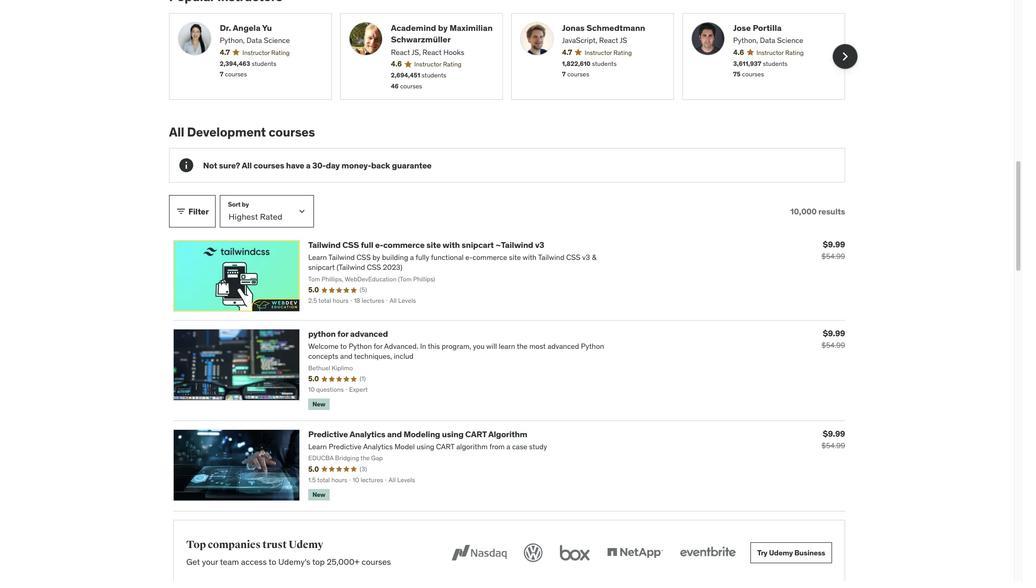 Task type: locate. For each thing, give the bounding box(es) containing it.
students inside 2,694,451 students 46 courses
[[422, 71, 446, 79]]

all
[[169, 124, 184, 140], [242, 160, 252, 170]]

dr. angela yu python, data science
[[220, 22, 290, 45]]

react down jonas schmedtmann link
[[599, 36, 618, 45]]

1 vertical spatial $54.99
[[822, 341, 845, 350]]

instructor rating for react
[[585, 49, 632, 56]]

udemy up udemy's
[[289, 539, 323, 552]]

instructor rating down hooks
[[414, 60, 461, 68]]

4.7 for dr. angela yu
[[220, 47, 230, 57]]

$9.99 for with
[[823, 239, 845, 250]]

react
[[599, 36, 618, 45], [391, 47, 410, 57], [423, 47, 442, 57]]

v3
[[535, 240, 544, 250]]

udemy right 'try'
[[769, 548, 793, 558]]

1 horizontal spatial 4.7
[[562, 47, 572, 57]]

2 $9.99 $54.99 from the top
[[822, 328, 845, 350]]

rating for python,
[[271, 49, 290, 56]]

2 vertical spatial $9.99 $54.99
[[822, 429, 845, 451]]

7 for jonas
[[562, 70, 566, 78]]

1 vertical spatial $9.99 $54.99
[[822, 328, 845, 350]]

popular instructors element
[[169, 0, 858, 100]]

predictive analytics and modeling using cart algorithm link
[[308, 429, 527, 440]]

rating for react
[[614, 49, 632, 56]]

courses down 2,394,463
[[225, 70, 247, 78]]

2 vertical spatial $9.99
[[823, 429, 845, 439]]

1 horizontal spatial 7
[[562, 70, 566, 78]]

0 horizontal spatial 4.7
[[220, 47, 230, 57]]

sure?
[[219, 160, 240, 170]]

dr. angela yu link
[[220, 22, 323, 34]]

courses down 1,822,610
[[567, 70, 589, 78]]

rating down dr. angela yu link
[[271, 49, 290, 56]]

tailwind
[[308, 240, 341, 250]]

instructor for data
[[757, 49, 784, 56]]

7
[[220, 70, 224, 78], [562, 70, 566, 78]]

commerce
[[383, 240, 425, 250]]

netapp image
[[605, 542, 665, 565]]

30-
[[312, 160, 326, 170]]

money-
[[342, 160, 371, 170]]

2,394,463
[[220, 59, 250, 67]]

instructor rating
[[243, 49, 290, 56], [585, 49, 632, 56], [757, 49, 804, 56], [414, 60, 461, 68]]

cart
[[465, 429, 487, 440]]

1 horizontal spatial data
[[760, 36, 776, 45]]

0 horizontal spatial 4.6
[[391, 59, 402, 69]]

courses for 2,694,451
[[400, 82, 422, 90]]

students for react
[[592, 59, 617, 67]]

0 horizontal spatial udemy
[[289, 539, 323, 552]]

try udemy business link
[[751, 543, 832, 564]]

tailwind css full e-commerce site with snipcart ~tailwind v3
[[308, 240, 544, 250]]

2 $54.99 from the top
[[822, 341, 845, 350]]

students right 1,822,610
[[592, 59, 617, 67]]

js,
[[412, 47, 421, 57]]

guarantee
[[392, 160, 432, 170]]

0 vertical spatial all
[[169, 124, 184, 140]]

results
[[818, 206, 845, 217]]

4.6 up 3,611,937
[[733, 47, 744, 57]]

students inside 3,611,937 students 75 courses
[[763, 59, 788, 67]]

1 horizontal spatial 4.6
[[733, 47, 744, 57]]

courses inside top companies trust udemy get your team access to udemy's top 25,000+ courses
[[362, 557, 391, 567]]

css
[[342, 240, 359, 250]]

top companies trust udemy get your team access to udemy's top 25,000+ courses
[[186, 539, 391, 567]]

3,611,937 students 75 courses
[[733, 59, 788, 78]]

1 $9.99 $54.99 from the top
[[822, 239, 845, 261]]

4.7 up 1,822,610
[[562, 47, 572, 57]]

1 horizontal spatial python,
[[733, 36, 758, 45]]

courses down 3,611,937
[[742, 70, 764, 78]]

algorithm
[[488, 429, 527, 440]]

students right 3,611,937
[[763, 59, 788, 67]]

1 horizontal spatial all
[[242, 160, 252, 170]]

courses for 2,394,463
[[225, 70, 247, 78]]

instructor down jose portilla python, data science
[[757, 49, 784, 56]]

data
[[247, 36, 262, 45], [760, 36, 776, 45]]

1 python, from the left
[[220, 36, 245, 45]]

modeling
[[404, 429, 440, 440]]

2 science from the left
[[777, 36, 803, 45]]

predictive
[[308, 429, 348, 440]]

instructor up 2,394,463 students 7 courses
[[243, 49, 270, 56]]

react left js,
[[391, 47, 410, 57]]

1 7 from the left
[[220, 70, 224, 78]]

3 $9.99 $54.99 from the top
[[822, 429, 845, 451]]

4.7 up 2,394,463
[[220, 47, 230, 57]]

python, down jose
[[733, 36, 758, 45]]

rating down hooks
[[443, 60, 461, 68]]

academind by maximilian schwarzmüller react js, react hooks
[[391, 22, 493, 57]]

0 horizontal spatial science
[[264, 36, 290, 45]]

$54.99
[[822, 252, 845, 261], [822, 341, 845, 350], [822, 441, 845, 451]]

jose portilla link
[[733, 22, 836, 34]]

schmedtmann
[[587, 22, 645, 33]]

0 horizontal spatial 7
[[220, 70, 224, 78]]

0 vertical spatial $9.99
[[823, 239, 845, 250]]

have
[[286, 160, 304, 170]]

0 horizontal spatial data
[[247, 36, 262, 45]]

courses inside 3,611,937 students 75 courses
[[742, 70, 764, 78]]

7 for dr.
[[220, 70, 224, 78]]

2 vertical spatial $54.99
[[822, 441, 845, 451]]

react inside jonas schmedtmann javascript, react js
[[599, 36, 618, 45]]

1 vertical spatial all
[[242, 160, 252, 170]]

1 $9.99 from the top
[[823, 239, 845, 250]]

students right 2,694,451
[[422, 71, 446, 79]]

courses up have
[[269, 124, 315, 140]]

4.6
[[733, 47, 744, 57], [391, 59, 402, 69]]

10,000
[[790, 206, 817, 217]]

courses for not
[[254, 160, 284, 170]]

4.7
[[220, 47, 230, 57], [562, 47, 572, 57]]

e-
[[375, 240, 383, 250]]

7 inside 2,394,463 students 7 courses
[[220, 70, 224, 78]]

instructor rating down jose portilla python, data science
[[757, 49, 804, 56]]

7 down 2,394,463
[[220, 70, 224, 78]]

$9.99 $54.99
[[822, 239, 845, 261], [822, 328, 845, 350], [822, 429, 845, 451]]

science down jose portilla link
[[777, 36, 803, 45]]

3 $54.99 from the top
[[822, 441, 845, 451]]

yu
[[262, 22, 272, 33]]

1 horizontal spatial science
[[777, 36, 803, 45]]

2 python, from the left
[[733, 36, 758, 45]]

filter
[[188, 206, 209, 217]]

js
[[620, 36, 627, 45]]

3 $9.99 from the top
[[823, 429, 845, 439]]

courses inside 1,822,610 students 7 courses
[[567, 70, 589, 78]]

0 vertical spatial $9.99 $54.99
[[822, 239, 845, 261]]

2 7 from the left
[[562, 70, 566, 78]]

1 $54.99 from the top
[[822, 252, 845, 261]]

instructor rating down jonas schmedtmann javascript, react js
[[585, 49, 632, 56]]

courses inside 2,394,463 students 7 courses
[[225, 70, 247, 78]]

data down 'angela'
[[247, 36, 262, 45]]

snipcart
[[462, 240, 494, 250]]

rating down jose portilla link
[[785, 49, 804, 56]]

$9.99 for algorithm
[[823, 429, 845, 439]]

courses inside 2,694,451 students 46 courses
[[400, 82, 422, 90]]

carousel element
[[169, 13, 858, 100]]

1 data from the left
[[247, 36, 262, 45]]

2 4.7 from the left
[[562, 47, 572, 57]]

1 vertical spatial $9.99
[[823, 328, 845, 339]]

science
[[264, 36, 290, 45], [777, 36, 803, 45]]

1 science from the left
[[264, 36, 290, 45]]

day
[[326, 160, 340, 170]]

try
[[757, 548, 768, 558]]

instructor rating for python,
[[243, 49, 290, 56]]

0 vertical spatial $54.99
[[822, 252, 845, 261]]

all left development
[[169, 124, 184, 140]]

0 horizontal spatial all
[[169, 124, 184, 140]]

top
[[186, 539, 206, 552]]

small image
[[176, 206, 186, 217]]

not
[[203, 160, 217, 170]]

python, inside dr. angela yu python, data science
[[220, 36, 245, 45]]

data inside dr. angela yu python, data science
[[247, 36, 262, 45]]

data down portilla
[[760, 36, 776, 45]]

4.7 for jonas schmedtmann
[[562, 47, 572, 57]]

react right js,
[[423, 47, 442, 57]]

team
[[220, 557, 239, 567]]

0 vertical spatial 4.6
[[733, 47, 744, 57]]

science down dr. angela yu link
[[264, 36, 290, 45]]

students inside 2,394,463 students 7 courses
[[252, 59, 276, 67]]

instructor rating for schwarzmüller
[[414, 60, 461, 68]]

courses
[[225, 70, 247, 78], [567, 70, 589, 78], [742, 70, 764, 78], [400, 82, 422, 90], [269, 124, 315, 140], [254, 160, 284, 170], [362, 557, 391, 567]]

1 vertical spatial 4.6
[[391, 59, 402, 69]]

python, down dr.
[[220, 36, 245, 45]]

jose portilla python, data science
[[733, 22, 803, 45]]

filter button
[[169, 195, 216, 228]]

rating
[[271, 49, 290, 56], [614, 49, 632, 56], [785, 49, 804, 56], [443, 60, 461, 68]]

4.6 for academind by maximilian schwarzmüller
[[391, 59, 402, 69]]

portilla
[[753, 22, 782, 33]]

all right sure?
[[242, 160, 252, 170]]

instructor rating down dr. angela yu python, data science
[[243, 49, 290, 56]]

4.6 up 2,694,451
[[391, 59, 402, 69]]

7 inside 1,822,610 students 7 courses
[[562, 70, 566, 78]]

academind by maximilian schwarzmüller link
[[391, 22, 494, 45]]

jonas schmedtmann link
[[562, 22, 665, 34]]

students inside 1,822,610 students 7 courses
[[592, 59, 617, 67]]

$9.99
[[823, 239, 845, 250], [823, 328, 845, 339], [823, 429, 845, 439]]

courses right 25,000+
[[362, 557, 391, 567]]

7 down 1,822,610
[[562, 70, 566, 78]]

$9.99 $54.99 for algorithm
[[822, 429, 845, 451]]

python,
[[220, 36, 245, 45], [733, 36, 758, 45]]

courses left have
[[254, 160, 284, 170]]

instructor up 1,822,610 students 7 courses
[[585, 49, 612, 56]]

instructor down js,
[[414, 60, 442, 68]]

academind
[[391, 22, 436, 33]]

udemy
[[289, 539, 323, 552], [769, 548, 793, 558]]

instructor
[[243, 49, 270, 56], [585, 49, 612, 56], [757, 49, 784, 56], [414, 60, 442, 68]]

2 horizontal spatial react
[[599, 36, 618, 45]]

courses down 2,694,451
[[400, 82, 422, 90]]

rating down js
[[614, 49, 632, 56]]

0 horizontal spatial python,
[[220, 36, 245, 45]]

2,394,463 students 7 courses
[[220, 59, 276, 78]]

2 data from the left
[[760, 36, 776, 45]]

python, inside jose portilla python, data science
[[733, 36, 758, 45]]

1 4.7 from the left
[[220, 47, 230, 57]]

students right 2,394,463
[[252, 59, 276, 67]]



Task type: describe. For each thing, give the bounding box(es) containing it.
46
[[391, 82, 399, 90]]

2 $9.99 from the top
[[823, 328, 845, 339]]

students for schwarzmüller
[[422, 71, 446, 79]]

with
[[443, 240, 460, 250]]

3,611,937
[[733, 59, 761, 67]]

top
[[312, 557, 325, 567]]

instructor for react
[[585, 49, 612, 56]]

1 horizontal spatial react
[[423, 47, 442, 57]]

maximilian
[[450, 22, 493, 33]]

jonas schmedtmann javascript, react js
[[562, 22, 645, 45]]

25,000+
[[327, 557, 360, 567]]

python for  advanced
[[308, 329, 388, 339]]

1 horizontal spatial udemy
[[769, 548, 793, 558]]

courses for 3,611,937
[[742, 70, 764, 78]]

$54.99 for algorithm
[[822, 441, 845, 451]]

python for  advanced link
[[308, 329, 388, 339]]

$9.99 $54.99 for with
[[822, 239, 845, 261]]

instructor for schwarzmüller
[[414, 60, 442, 68]]

science inside jose portilla python, data science
[[777, 36, 803, 45]]

full
[[361, 240, 373, 250]]

trust
[[263, 539, 287, 552]]

dr.
[[220, 22, 231, 33]]

business
[[795, 548, 825, 558]]

access
[[241, 557, 267, 567]]

instructor rating for data
[[757, 49, 804, 56]]

schwarzmüller
[[391, 34, 451, 45]]

udemy's
[[278, 557, 310, 567]]

10,000 results
[[790, 206, 845, 217]]

using
[[442, 429, 464, 440]]

students for python,
[[252, 59, 276, 67]]

predictive analytics and modeling using cart algorithm
[[308, 429, 527, 440]]

science inside dr. angela yu python, data science
[[264, 36, 290, 45]]

2,694,451 students 46 courses
[[391, 71, 446, 90]]

jonas
[[562, 22, 585, 33]]

site
[[426, 240, 441, 250]]

rating for schwarzmüller
[[443, 60, 461, 68]]

4.6 for jose portilla
[[733, 47, 744, 57]]

not sure? all courses have a 30-day money-back guarantee
[[203, 160, 432, 170]]

a
[[306, 160, 311, 170]]

tailwind css full e-commerce site with snipcart ~tailwind v3 link
[[308, 240, 544, 250]]

development
[[187, 124, 266, 140]]

all development courses
[[169, 124, 315, 140]]

1,822,610 students 7 courses
[[562, 59, 617, 78]]

angela
[[233, 22, 261, 33]]

data inside jose portilla python, data science
[[760, 36, 776, 45]]

your
[[202, 557, 218, 567]]

udemy inside top companies trust udemy get your team access to udemy's top 25,000+ courses
[[289, 539, 323, 552]]

box image
[[557, 542, 593, 565]]

students for data
[[763, 59, 788, 67]]

by
[[438, 22, 448, 33]]

get
[[186, 557, 200, 567]]

volkswagen image
[[522, 542, 545, 565]]

eventbrite image
[[678, 542, 738, 565]]

~tailwind
[[496, 240, 533, 250]]

10,000 results status
[[790, 206, 845, 217]]

$54.99 for with
[[822, 252, 845, 261]]

for
[[337, 329, 348, 339]]

instructor for python,
[[243, 49, 270, 56]]

back
[[371, 160, 390, 170]]

next image
[[837, 48, 854, 65]]

0 horizontal spatial react
[[391, 47, 410, 57]]

rating for data
[[785, 49, 804, 56]]

jose
[[733, 22, 751, 33]]

to
[[269, 557, 276, 567]]

try udemy business
[[757, 548, 825, 558]]

1,822,610
[[562, 59, 591, 67]]

75
[[733, 70, 741, 78]]

and
[[387, 429, 402, 440]]

hooks
[[443, 47, 464, 57]]

2,694,451
[[391, 71, 420, 79]]

javascript,
[[562, 36, 597, 45]]

analytics
[[350, 429, 385, 440]]

companies
[[208, 539, 261, 552]]

python
[[308, 329, 336, 339]]

nasdaq image
[[449, 542, 509, 565]]

courses for 1,822,610
[[567, 70, 589, 78]]

advanced
[[350, 329, 388, 339]]



Task type: vqa. For each thing, say whether or not it's contained in the screenshot.
career
no



